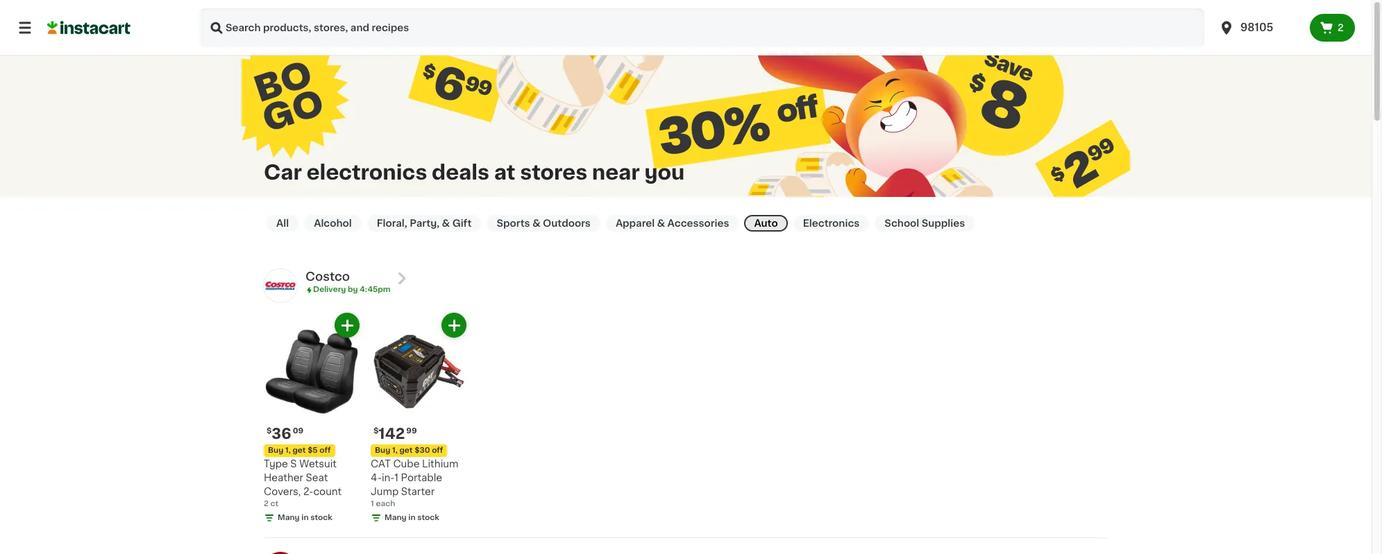 Task type: vqa. For each thing, say whether or not it's contained in the screenshot.
$ in the $ 142 99
yes



Task type: describe. For each thing, give the bounding box(es) containing it.
apparel
[[616, 219, 655, 229]]

4:45pm
[[360, 286, 391, 294]]

in for 142
[[409, 515, 416, 523]]

delivery by 4:45pm
[[313, 286, 391, 294]]

stock for 142
[[418, 515, 440, 523]]

car electronics deals at stores near you main content
[[0, 0, 1372, 555]]

1 98105 button from the left
[[1211, 8, 1311, 47]]

2-
[[304, 488, 314, 498]]

09
[[293, 428, 304, 436]]

sports
[[497, 219, 530, 229]]

in-
[[382, 474, 395, 484]]

gift
[[453, 219, 472, 229]]

party,
[[410, 219, 440, 229]]

floral, party, & gift link
[[367, 215, 482, 232]]

electronics
[[803, 219, 860, 229]]

portable
[[401, 474, 443, 484]]

buy 1, get $30 off
[[375, 448, 443, 455]]

ct
[[271, 501, 279, 509]]

stock for 36
[[311, 515, 333, 523]]

wetsuit
[[300, 460, 337, 470]]

you
[[645, 162, 685, 182]]

seat
[[306, 474, 328, 484]]

& for apparel & accessories
[[657, 219, 666, 229]]

$ for 142
[[374, 428, 379, 436]]

get for 36
[[293, 448, 306, 455]]

cat cube lithium 4-in-1 portable jump starter 1 each
[[371, 460, 459, 509]]

in for 36
[[302, 515, 309, 523]]

covers,
[[264, 488, 301, 498]]

type s wetsuit heather seat covers, 2-count 2 ct
[[264, 460, 342, 509]]

school supplies
[[885, 219, 966, 229]]

2 98105 button from the left
[[1219, 8, 1302, 47]]

add image
[[446, 317, 463, 335]]

product group containing 142
[[371, 314, 467, 525]]

2 inside the type s wetsuit heather seat covers, 2-count 2 ct
[[264, 501, 269, 509]]

1, for 36
[[285, 448, 291, 455]]

stores
[[520, 162, 588, 182]]

1 & from the left
[[442, 219, 450, 229]]

auto link
[[745, 215, 788, 232]]

instacart logo image
[[47, 19, 131, 36]]

costco
[[306, 272, 350, 283]]

auto
[[755, 219, 778, 229]]

electronics link
[[794, 215, 870, 232]]

school supplies link
[[875, 215, 975, 232]]

$ 142 99
[[374, 427, 417, 442]]

all
[[276, 219, 289, 229]]

type
[[264, 460, 288, 470]]

jump
[[371, 488, 399, 498]]

near
[[592, 162, 640, 182]]

s
[[291, 460, 297, 470]]

4-
[[371, 474, 382, 484]]

1, for 142
[[392, 448, 398, 455]]

$5
[[308, 448, 318, 455]]



Task type: locate. For each thing, give the bounding box(es) containing it.
Search field
[[200, 8, 1205, 47]]

1 many in stock from the left
[[278, 515, 333, 523]]

at
[[494, 162, 516, 182]]

floral, party, & gift
[[377, 219, 472, 229]]

in down 2-
[[302, 515, 309, 523]]

$ inside $ 142 99
[[374, 428, 379, 436]]

36
[[272, 427, 292, 442]]

$ left the "09"
[[267, 428, 272, 436]]

1 horizontal spatial $
[[374, 428, 379, 436]]

0 horizontal spatial product group
[[264, 314, 360, 525]]

2 many from the left
[[385, 515, 407, 523]]

1 horizontal spatial get
[[400, 448, 413, 455]]

98105
[[1241, 22, 1274, 33]]

alcohol link
[[304, 215, 362, 232]]

1 horizontal spatial &
[[533, 219, 541, 229]]

1,
[[285, 448, 291, 455], [392, 448, 398, 455]]

$30
[[415, 448, 430, 455]]

1 buy from the left
[[268, 448, 284, 455]]

cube
[[393, 460, 420, 470]]

1 horizontal spatial many
[[385, 515, 407, 523]]

2 stock from the left
[[418, 515, 440, 523]]

2 many in stock from the left
[[385, 515, 440, 523]]

1 horizontal spatial product group
[[371, 314, 467, 525]]

each
[[376, 501, 395, 509]]

2 product group from the left
[[371, 314, 467, 525]]

$ 36 09
[[267, 427, 304, 442]]

2 button
[[1311, 14, 1356, 42]]

get
[[293, 448, 306, 455], [400, 448, 413, 455]]

costco image
[[264, 269, 297, 303]]

delivery
[[313, 286, 346, 294]]

many in stock down 2-
[[278, 515, 333, 523]]

1 vertical spatial 1
[[371, 501, 374, 509]]

car electronics deals at stores near you
[[264, 162, 685, 182]]

$
[[267, 428, 272, 436], [374, 428, 379, 436]]

$ inside $ 36 09
[[267, 428, 272, 436]]

supplies
[[922, 219, 966, 229]]

sports & outdoors link
[[487, 215, 601, 232]]

school
[[885, 219, 920, 229]]

buy up cat at bottom left
[[375, 448, 391, 455]]

many in stock
[[278, 515, 333, 523], [385, 515, 440, 523]]

1 vertical spatial 2
[[264, 501, 269, 509]]

& right sports
[[533, 219, 541, 229]]

2 & from the left
[[533, 219, 541, 229]]

0 horizontal spatial &
[[442, 219, 450, 229]]

1 in from the left
[[302, 515, 309, 523]]

2 $ from the left
[[374, 428, 379, 436]]

1 horizontal spatial many in stock
[[385, 515, 440, 523]]

None search field
[[200, 8, 1205, 47]]

2 inside button
[[1339, 23, 1345, 33]]

car
[[264, 162, 302, 182]]

1 off from the left
[[320, 448, 331, 455]]

lithium
[[422, 460, 459, 470]]

1 product group from the left
[[264, 314, 360, 525]]

product group containing 36
[[264, 314, 360, 525]]

get for 142
[[400, 448, 413, 455]]

$ up cat at bottom left
[[374, 428, 379, 436]]

1 horizontal spatial 1,
[[392, 448, 398, 455]]

get up cube
[[400, 448, 413, 455]]

many down ct
[[278, 515, 300, 523]]

3 & from the left
[[657, 219, 666, 229]]

starter
[[401, 488, 435, 498]]

off up lithium in the bottom left of the page
[[432, 448, 443, 455]]

$ for 36
[[267, 428, 272, 436]]

0 horizontal spatial in
[[302, 515, 309, 523]]

sports & outdoors
[[497, 219, 591, 229]]

1 horizontal spatial stock
[[418, 515, 440, 523]]

deals
[[432, 162, 490, 182]]

0 vertical spatial 1
[[395, 474, 399, 484]]

off for 142
[[432, 448, 443, 455]]

outdoors
[[543, 219, 591, 229]]

many in stock down starter
[[385, 515, 440, 523]]

buy for 36
[[268, 448, 284, 455]]

many for 36
[[278, 515, 300, 523]]

stock down count
[[311, 515, 333, 523]]

1 $ from the left
[[267, 428, 272, 436]]

1 down cube
[[395, 474, 399, 484]]

1 horizontal spatial off
[[432, 448, 443, 455]]

by
[[348, 286, 358, 294]]

98105 button
[[1211, 8, 1311, 47], [1219, 8, 1302, 47]]

0 horizontal spatial many
[[278, 515, 300, 523]]

item carousel region
[[244, 314, 1109, 533]]

1 horizontal spatial 1
[[395, 474, 399, 484]]

2 1, from the left
[[392, 448, 398, 455]]

&
[[442, 219, 450, 229], [533, 219, 541, 229], [657, 219, 666, 229]]

1 1, from the left
[[285, 448, 291, 455]]

buy for 142
[[375, 448, 391, 455]]

2 in from the left
[[409, 515, 416, 523]]

apparel & accessories
[[616, 219, 730, 229]]

get left the $5 on the bottom left of the page
[[293, 448, 306, 455]]

alcohol
[[314, 219, 352, 229]]

heather
[[264, 474, 303, 484]]

electronics
[[307, 162, 427, 182]]

1
[[395, 474, 399, 484], [371, 501, 374, 509]]

1 get from the left
[[293, 448, 306, 455]]

0 horizontal spatial 1
[[371, 501, 374, 509]]

2 off from the left
[[432, 448, 443, 455]]

1 horizontal spatial buy
[[375, 448, 391, 455]]

1 horizontal spatial in
[[409, 515, 416, 523]]

off for 36
[[320, 448, 331, 455]]

0 horizontal spatial 1,
[[285, 448, 291, 455]]

0 horizontal spatial get
[[293, 448, 306, 455]]

add image
[[339, 317, 356, 335]]

apparel & accessories link
[[606, 215, 739, 232]]

& right apparel
[[657, 219, 666, 229]]

product group
[[264, 314, 360, 525], [371, 314, 467, 525]]

many down each
[[385, 515, 407, 523]]

many
[[278, 515, 300, 523], [385, 515, 407, 523]]

in
[[302, 515, 309, 523], [409, 515, 416, 523]]

2 horizontal spatial &
[[657, 219, 666, 229]]

0 vertical spatial 2
[[1339, 23, 1345, 33]]

1 left each
[[371, 501, 374, 509]]

floral,
[[377, 219, 408, 229]]

0 horizontal spatial 2
[[264, 501, 269, 509]]

0 horizontal spatial stock
[[311, 515, 333, 523]]

& for sports & outdoors
[[533, 219, 541, 229]]

1, up s
[[285, 448, 291, 455]]

0 horizontal spatial many in stock
[[278, 515, 333, 523]]

stock
[[311, 515, 333, 523], [418, 515, 440, 523]]

cat
[[371, 460, 391, 470]]

accessories
[[668, 219, 730, 229]]

142
[[379, 427, 405, 442]]

0 horizontal spatial buy
[[268, 448, 284, 455]]

0 horizontal spatial off
[[320, 448, 331, 455]]

99
[[407, 428, 417, 436]]

count
[[314, 488, 342, 498]]

& left gift
[[442, 219, 450, 229]]

1, down $ 142 99
[[392, 448, 398, 455]]

many in stock for 142
[[385, 515, 440, 523]]

off
[[320, 448, 331, 455], [432, 448, 443, 455]]

in down starter
[[409, 515, 416, 523]]

stock down starter
[[418, 515, 440, 523]]

2 buy from the left
[[375, 448, 391, 455]]

off right the $5 on the bottom left of the page
[[320, 448, 331, 455]]

1 horizontal spatial 2
[[1339, 23, 1345, 33]]

buy
[[268, 448, 284, 455], [375, 448, 391, 455]]

1 stock from the left
[[311, 515, 333, 523]]

1 many from the left
[[278, 515, 300, 523]]

0 horizontal spatial $
[[267, 428, 272, 436]]

buy up type at the left bottom of the page
[[268, 448, 284, 455]]

many for 142
[[385, 515, 407, 523]]

all link
[[267, 215, 299, 232]]

many in stock for 36
[[278, 515, 333, 523]]

2 get from the left
[[400, 448, 413, 455]]

buy 1, get $5 off
[[268, 448, 331, 455]]

2
[[1339, 23, 1345, 33], [264, 501, 269, 509]]



